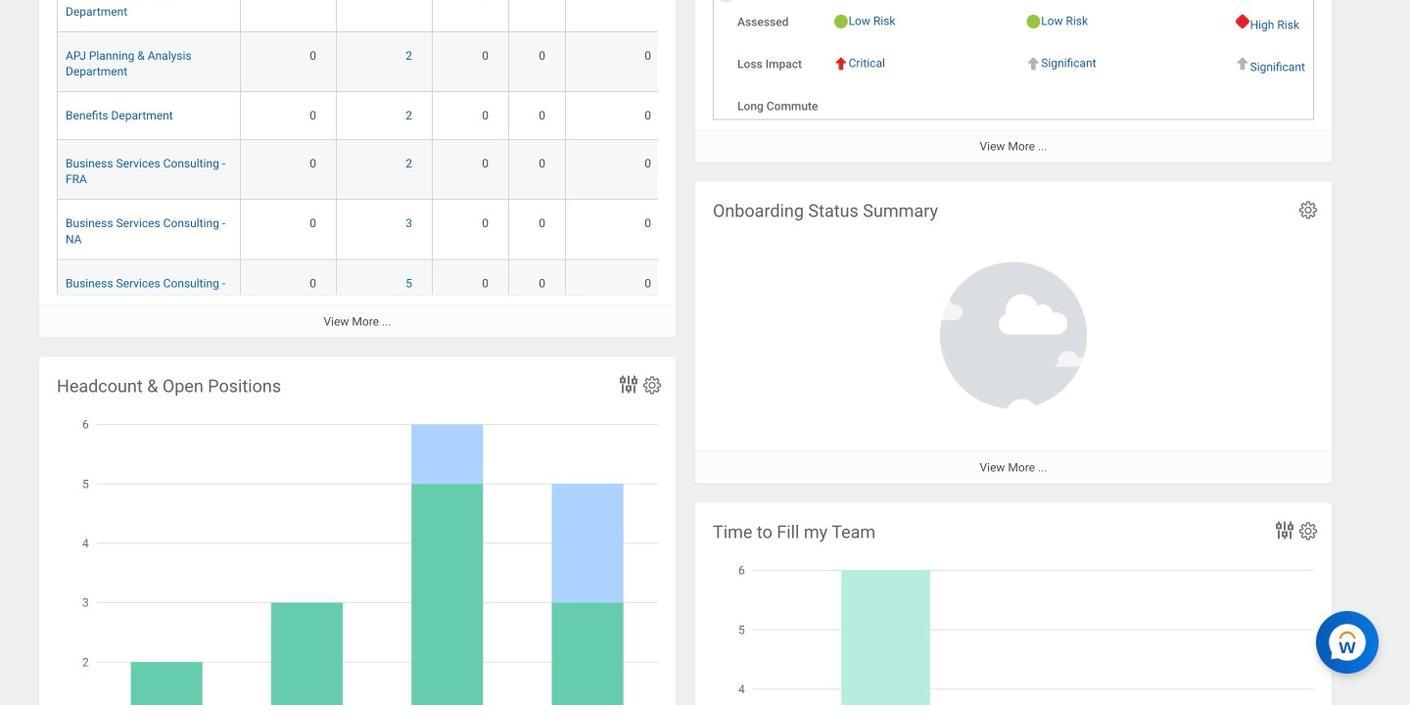 Task type: locate. For each thing, give the bounding box(es) containing it.
cell
[[337, 0, 433, 32]]

onboarding status summary element
[[695, 182, 1332, 484]]

cell inside headcount plan to pipeline 'element'
[[337, 0, 433, 32]]

row
[[57, 0, 672, 32], [57, 32, 672, 92], [57, 92, 672, 140], [57, 140, 672, 200], [57, 200, 672, 260], [57, 260, 672, 320]]

time to fill my team element
[[695, 503, 1332, 705]]

configure and view chart data image
[[1273, 519, 1297, 542]]

3 row from the top
[[57, 92, 672, 140]]

configure time to fill my team image
[[1298, 521, 1319, 542]]

headcount & open positions element
[[39, 357, 676, 705]]

headcount plan to pipeline element
[[39, 0, 676, 428]]

4 row from the top
[[57, 140, 672, 200]]

collapse image
[[718, 0, 730, 6]]

5 row from the top
[[57, 200, 672, 260]]



Task type: vqa. For each thing, say whether or not it's contained in the screenshot.
Inbox Large image
no



Task type: describe. For each thing, give the bounding box(es) containing it.
2 row from the top
[[57, 32, 672, 92]]

configure headcount & open positions image
[[642, 375, 663, 396]]

my team's retention risk element
[[695, 0, 1411, 162]]

6 row from the top
[[57, 260, 672, 320]]

1 row from the top
[[57, 0, 672, 32]]

configure and view chart data image
[[617, 373, 641, 396]]

configure onboarding status summary image
[[1298, 199, 1319, 221]]



